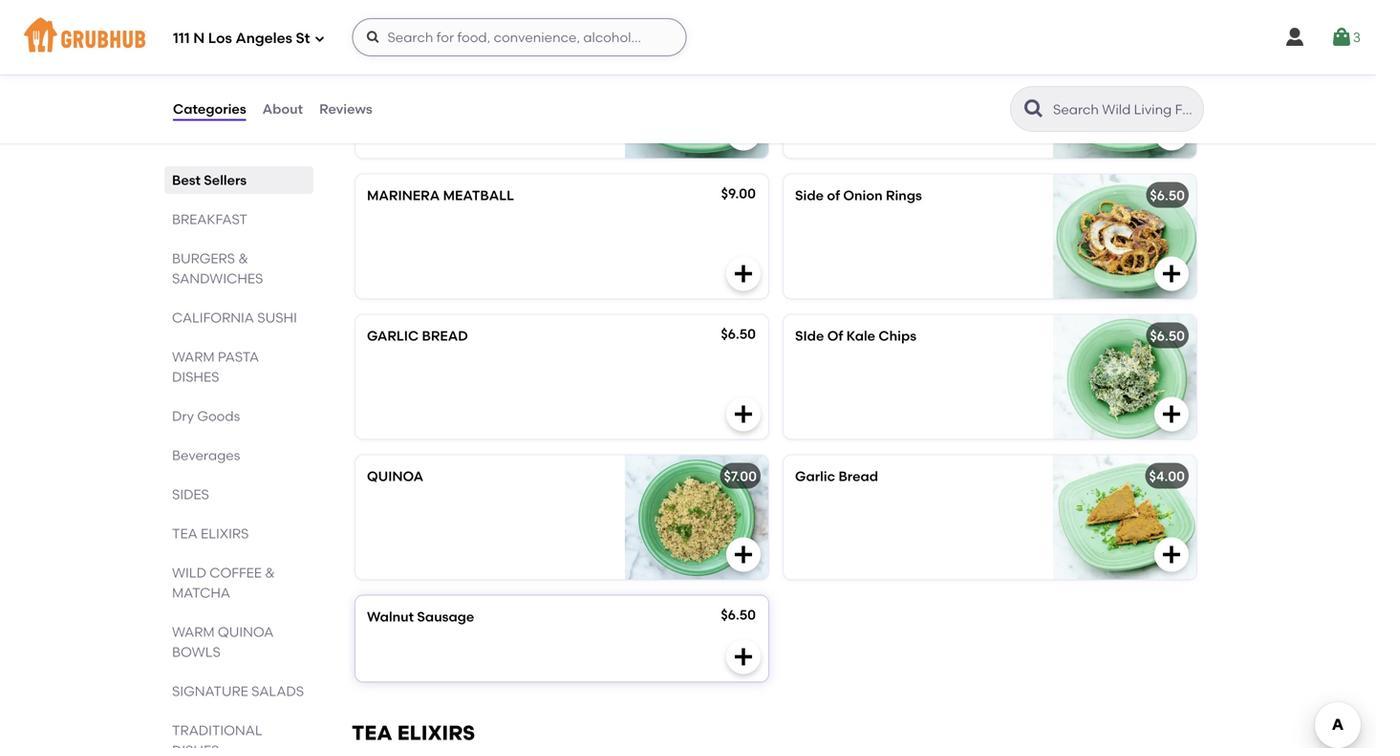 Task type: describe. For each thing, give the bounding box(es) containing it.
burgers & sandwiches tab
[[172, 248, 306, 289]]

side of kale chips image
[[1053, 315, 1197, 439]]

sellers
[[204, 172, 247, 188]]

rings
[[886, 187, 922, 203]]

quinoa image
[[625, 455, 768, 579]]

warm for warm pasta dishes
[[172, 349, 215, 365]]

meatball
[[443, 187, 514, 203]]

salads
[[251, 683, 304, 700]]

garlic bread image
[[1053, 455, 1197, 579]]

stone broth image
[[625, 0, 768, 18]]

1 horizontal spatial elixirs
[[397, 721, 475, 745]]

svg image for quinoa
[[732, 543, 755, 566]]

chips
[[879, 328, 917, 344]]

pow mein image
[[1053, 34, 1197, 158]]

side
[[795, 328, 824, 344]]

$4.00
[[1149, 468, 1185, 484]]

california
[[172, 310, 254, 326]]

tea inside tab
[[172, 526, 198, 542]]

Search Wild Living Foods search field
[[1051, 100, 1197, 119]]

categories
[[173, 101, 246, 117]]

angeles
[[236, 30, 292, 47]]

svg image inside "3" button
[[1330, 26, 1353, 49]]

beverages tab
[[172, 445, 306, 465]]

$7.00
[[724, 468, 757, 484]]

search icon image
[[1023, 97, 1046, 120]]

garlic
[[795, 468, 835, 484]]

pasta
[[218, 349, 259, 365]]

elixirs inside tab
[[201, 526, 249, 542]]

1 horizontal spatial tea
[[352, 721, 392, 745]]

kale
[[846, 328, 875, 344]]

about button
[[262, 75, 304, 143]]

best sellers tab
[[172, 170, 306, 190]]

sides
[[172, 486, 209, 503]]

svg image for walnut sausage
[[732, 645, 755, 668]]

0 vertical spatial quinoa
[[367, 468, 424, 484]]

signature salads
[[172, 683, 304, 700]]

dry goods
[[172, 408, 240, 424]]

sandwiches
[[172, 270, 263, 287]]

quinoa inside warm quinoa bowls
[[218, 624, 274, 640]]

$9.00
[[721, 185, 756, 201]]

of
[[827, 328, 843, 344]]

reviews
[[319, 101, 372, 117]]

reviews button
[[318, 75, 373, 143]]

walnut sausage
[[367, 609, 474, 625]]

bowls
[[172, 644, 221, 660]]

tea elixirs inside tab
[[172, 526, 249, 542]]

st
[[296, 30, 310, 47]]

signature
[[172, 683, 248, 700]]

111 n los angeles st
[[173, 30, 310, 47]]

onion
[[843, 187, 883, 203]]

goods
[[197, 408, 240, 424]]

coffee
[[210, 565, 262, 581]]

svg image for side of kale chips
[[1160, 403, 1183, 426]]

dishes inside traditional dishes
[[172, 743, 219, 748]]



Task type: vqa. For each thing, say whether or not it's contained in the screenshot.
'Side of Onion Rings' image
yes



Task type: locate. For each thing, give the bounding box(es) containing it.
dishes down traditional
[[172, 743, 219, 748]]

"roasted" vegetables image
[[625, 34, 768, 158]]

svg image for garlic bread
[[732, 403, 755, 426]]

side
[[795, 187, 824, 203]]

sausage
[[417, 609, 474, 625]]

traditional dishes tab
[[172, 721, 306, 748]]

111
[[173, 30, 190, 47]]

0 horizontal spatial tea elixirs
[[172, 526, 249, 542]]

wild
[[172, 565, 206, 581]]

marinera
[[367, 187, 440, 203]]

n
[[193, 30, 205, 47]]

side of onion rings
[[795, 187, 922, 203]]

1 vertical spatial warm
[[172, 624, 215, 640]]

los
[[208, 30, 232, 47]]

3 button
[[1330, 20, 1361, 54]]

warm quinoa bowls tab
[[172, 622, 306, 662]]

matcha
[[172, 585, 230, 601]]

1 warm from the top
[[172, 349, 215, 365]]

& inside wild coffee & matcha
[[265, 565, 275, 581]]

warm for warm quinoa bowls
[[172, 624, 215, 640]]

0 horizontal spatial &
[[238, 250, 248, 267]]

0 vertical spatial elixirs
[[201, 526, 249, 542]]

0 vertical spatial warm
[[172, 349, 215, 365]]

dishes
[[172, 369, 219, 385], [172, 743, 219, 748]]

warm pasta dishes tab
[[172, 347, 306, 387]]

& inside burgers & sandwiches
[[238, 250, 248, 267]]

best
[[172, 172, 201, 188]]

"roasted" vegetables button
[[356, 34, 768, 158]]

wild coffee & matcha
[[172, 565, 275, 601]]

traditional dishes
[[172, 723, 262, 748]]

bread
[[839, 468, 878, 484]]

1 vertical spatial tea
[[352, 721, 392, 745]]

warm down california
[[172, 349, 215, 365]]

vegetables
[[447, 47, 533, 63]]

1 vertical spatial tea elixirs
[[352, 721, 475, 745]]

0 horizontal spatial elixirs
[[201, 526, 249, 542]]

dishes inside warm pasta dishes
[[172, 369, 219, 385]]

1 vertical spatial elixirs
[[397, 721, 475, 745]]

breakfast tab
[[172, 209, 306, 229]]

warm pasta dishes
[[172, 349, 259, 385]]

dry
[[172, 408, 194, 424]]

& up sandwiches
[[238, 250, 248, 267]]

tea elixirs tab
[[172, 524, 306, 544]]

garlic bread
[[367, 328, 468, 344]]

main navigation navigation
[[0, 0, 1376, 75]]

warm inside warm quinoa bowls
[[172, 624, 215, 640]]

california sushi tab
[[172, 308, 306, 328]]

tea
[[172, 526, 198, 542], [352, 721, 392, 745]]

2 warm from the top
[[172, 624, 215, 640]]

svg image
[[1330, 26, 1353, 49], [366, 30, 381, 45], [732, 122, 755, 145], [1160, 543, 1183, 566]]

3
[[1353, 29, 1361, 45]]

garlic bread
[[795, 468, 878, 484]]

$6.50
[[1150, 187, 1185, 203], [721, 326, 756, 342], [1150, 328, 1185, 344], [721, 607, 756, 623]]

Search for food, convenience, alcohol... search field
[[352, 18, 687, 56]]

0 vertical spatial &
[[238, 250, 248, 267]]

svg image
[[1283, 26, 1306, 49], [314, 33, 325, 44], [1160, 122, 1183, 145], [732, 262, 755, 285], [1160, 262, 1183, 285], [732, 403, 755, 426], [1160, 403, 1183, 426], [732, 543, 755, 566], [732, 645, 755, 668]]

1 horizontal spatial &
[[265, 565, 275, 581]]

dishes up dry goods in the bottom of the page
[[172, 369, 219, 385]]

0 horizontal spatial tea
[[172, 526, 198, 542]]

garlic
[[367, 328, 419, 344]]

marinera meatball
[[367, 187, 514, 203]]

breakfast
[[172, 211, 247, 227]]

side of onion rings image
[[1053, 174, 1197, 298]]

side of kale chips
[[795, 328, 917, 344]]

elixirs
[[201, 526, 249, 542], [397, 721, 475, 745]]

&
[[238, 250, 248, 267], [265, 565, 275, 581]]

sides tab
[[172, 485, 306, 505]]

california sushi
[[172, 310, 297, 326]]

traditional
[[172, 723, 262, 739]]

bread
[[422, 328, 468, 344]]

signature salads tab
[[172, 681, 306, 701]]

1 vertical spatial quinoa
[[218, 624, 274, 640]]

"roasted" vegetables
[[367, 47, 533, 63]]

tea elixirs
[[172, 526, 249, 542], [352, 721, 475, 745]]

best sellers
[[172, 172, 247, 188]]

warm quinoa bowls
[[172, 624, 274, 660]]

burgers
[[172, 250, 235, 267]]

"roasted"
[[367, 47, 444, 63]]

2 dishes from the top
[[172, 743, 219, 748]]

dry goods tab
[[172, 406, 306, 426]]

0 horizontal spatial quinoa
[[218, 624, 274, 640]]

0 vertical spatial dishes
[[172, 369, 219, 385]]

1 vertical spatial dishes
[[172, 743, 219, 748]]

about
[[262, 101, 303, 117]]

wild coffee & matcha tab
[[172, 563, 306, 603]]

1 horizontal spatial tea elixirs
[[352, 721, 475, 745]]

beverages
[[172, 447, 240, 464]]

warm up bowls
[[172, 624, 215, 640]]

quinoa
[[367, 468, 424, 484], [218, 624, 274, 640]]

sushi
[[257, 310, 297, 326]]

0 vertical spatial tea
[[172, 526, 198, 542]]

1 horizontal spatial quinoa
[[367, 468, 424, 484]]

svg image for marinera meatball
[[732, 262, 755, 285]]

1 vertical spatial &
[[265, 565, 275, 581]]

of
[[827, 187, 840, 203]]

warm
[[172, 349, 215, 365], [172, 624, 215, 640]]

& right "coffee"
[[265, 565, 275, 581]]

svg image for side of onion rings
[[1160, 262, 1183, 285]]

warm inside warm pasta dishes
[[172, 349, 215, 365]]

1 dishes from the top
[[172, 369, 219, 385]]

burgers & sandwiches
[[172, 250, 263, 287]]

categories button
[[172, 75, 247, 143]]

0 vertical spatial tea elixirs
[[172, 526, 249, 542]]

walnut
[[367, 609, 414, 625]]



